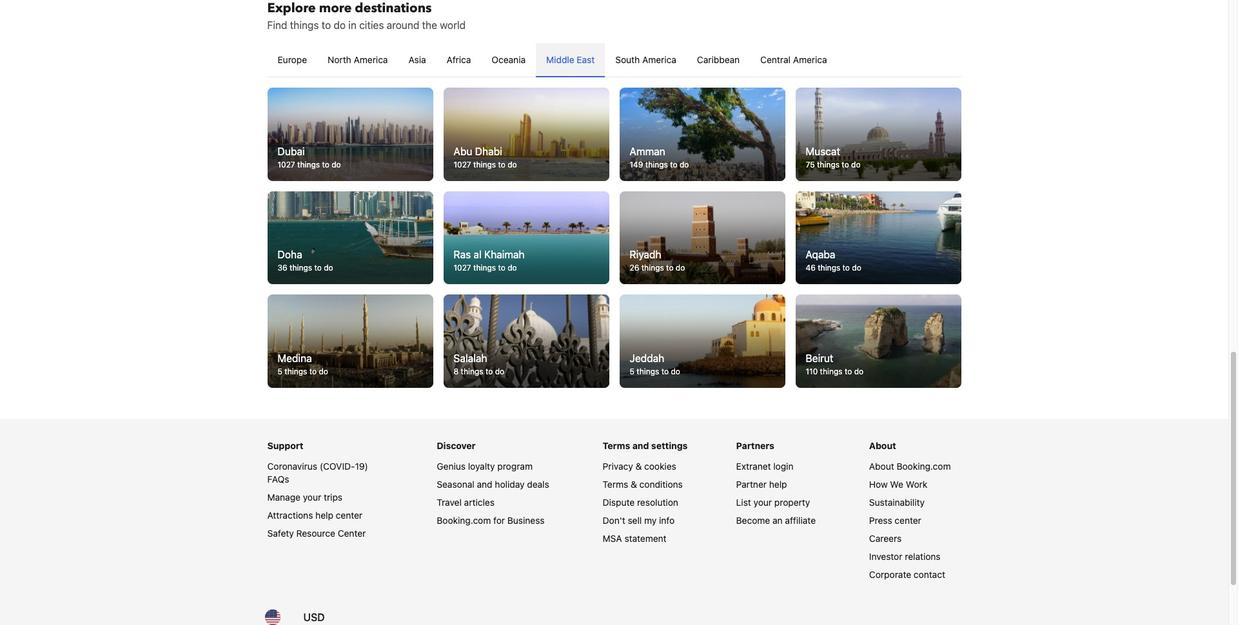 Task type: describe. For each thing, give the bounding box(es) containing it.
1 horizontal spatial center
[[895, 516, 922, 526]]

privacy & cookies link
[[603, 461, 677, 472]]

investor relations
[[870, 552, 941, 563]]

to for medina
[[309, 367, 317, 377]]

beirut image
[[796, 295, 962, 388]]

attractions help center
[[267, 510, 363, 521]]

to for jeddah
[[662, 367, 669, 377]]

find
[[267, 19, 287, 31]]

articles
[[464, 497, 495, 508]]

attractions
[[267, 510, 313, 521]]

help for partner
[[769, 479, 787, 490]]

south america button
[[605, 43, 687, 77]]

things for beirut
[[820, 367, 843, 377]]

do for beirut
[[855, 367, 864, 377]]

things for doha
[[290, 264, 312, 273]]

1027 inside ras al khaimah 1027 things to do
[[454, 264, 471, 273]]

middle east button
[[536, 43, 605, 77]]

oceania button
[[482, 43, 536, 77]]

36
[[278, 264, 288, 273]]

& for terms
[[631, 479, 637, 490]]

extranet
[[736, 461, 771, 472]]

become an affiliate link
[[736, 516, 816, 526]]

list your property
[[736, 497, 810, 508]]

partner help
[[736, 479, 787, 490]]

cities
[[359, 19, 384, 31]]

relations
[[905, 552, 941, 563]]

msa
[[603, 534, 622, 545]]

caribbean
[[697, 54, 740, 65]]

to for aqaba
[[843, 264, 850, 273]]

things for dubai
[[297, 160, 320, 170]]

central america
[[761, 54, 827, 65]]

find things to do in cities around the world
[[267, 19, 466, 31]]

salalah 8 things to do
[[454, 353, 505, 377]]

attractions help center link
[[267, 510, 363, 521]]

world
[[440, 19, 466, 31]]

doha 36 things to do
[[278, 249, 333, 273]]

about booking.com
[[870, 461, 951, 472]]

terms and settings
[[603, 441, 688, 452]]

don't
[[603, 516, 626, 526]]

75
[[806, 160, 815, 170]]

caribbean button
[[687, 43, 750, 77]]

my
[[644, 516, 657, 526]]

& for privacy
[[636, 461, 642, 472]]

holiday
[[495, 479, 525, 490]]

terms for terms & conditions
[[603, 479, 629, 490]]

coronavirus
[[267, 461, 317, 472]]

things inside abu dhabi 1027 things to do
[[474, 160, 496, 170]]

partner
[[736, 479, 767, 490]]

usd
[[304, 612, 325, 624]]

about for about
[[870, 441, 897, 452]]

things inside ras al khaimah 1027 things to do
[[474, 264, 496, 273]]

north america button
[[317, 43, 398, 77]]

1 vertical spatial booking.com
[[437, 516, 491, 526]]

to for riyadh
[[666, 264, 674, 273]]

careers link
[[870, 534, 902, 545]]

center
[[338, 528, 366, 539]]

to for muscat
[[842, 160, 849, 170]]

sustainability
[[870, 497, 925, 508]]

corporate contact link
[[870, 570, 946, 581]]

resolution
[[637, 497, 679, 508]]

and for settings
[[633, 441, 649, 452]]

1027 inside abu dhabi 1027 things to do
[[454, 160, 471, 170]]

corporate
[[870, 570, 912, 581]]

your for trips
[[303, 492, 321, 503]]

salalah
[[454, 353, 487, 365]]

do for muscat
[[852, 160, 861, 170]]

amman 149 things to do
[[630, 146, 689, 170]]

become
[[736, 516, 770, 526]]

(covid-
[[320, 461, 355, 472]]

support
[[267, 441, 304, 452]]

coronavirus (covid-19) faqs link
[[267, 461, 368, 485]]

msa statement
[[603, 534, 667, 545]]

booking.com for business link
[[437, 516, 545, 526]]

do for amman
[[680, 160, 689, 170]]

trips
[[324, 492, 343, 503]]

program
[[498, 461, 533, 472]]

to inside abu dhabi 1027 things to do
[[498, 160, 506, 170]]

deals
[[527, 479, 549, 490]]

do for aqaba
[[852, 264, 862, 273]]

for
[[494, 516, 505, 526]]

around
[[387, 19, 420, 31]]

riyadh 26 things to do
[[630, 249, 685, 273]]

property
[[775, 497, 810, 508]]

press center
[[870, 516, 922, 526]]

travel articles link
[[437, 497, 495, 508]]

abu dhabi image
[[444, 88, 609, 181]]

1027 inside dubai 1027 things to do
[[278, 160, 295, 170]]

contact
[[914, 570, 946, 581]]

medina
[[278, 353, 312, 365]]

jeddah image
[[620, 295, 785, 388]]

do for salalah
[[495, 367, 505, 377]]

dispute
[[603, 497, 635, 508]]

things for jeddah
[[637, 367, 659, 377]]

info
[[659, 516, 675, 526]]

5 for medina
[[278, 367, 283, 377]]

we
[[891, 479, 904, 490]]

al
[[474, 249, 482, 261]]

don't sell my info link
[[603, 516, 675, 526]]

genius loyalty program
[[437, 461, 533, 472]]

oceania
[[492, 54, 526, 65]]

to for doha
[[314, 264, 322, 273]]

america for north america
[[354, 54, 388, 65]]

usd button
[[296, 603, 333, 626]]

europe
[[278, 54, 307, 65]]

149
[[630, 160, 643, 170]]

genius loyalty program link
[[437, 461, 533, 472]]

medina 5 things to do
[[278, 353, 328, 377]]

extranet login link
[[736, 461, 794, 472]]

ras al khaimah image
[[444, 191, 609, 285]]

aqaba image
[[796, 191, 962, 285]]

in
[[349, 19, 357, 31]]

do for riyadh
[[676, 264, 685, 273]]

privacy
[[603, 461, 633, 472]]



Task type: vqa. For each thing, say whether or not it's contained in the screenshot.
beirut "image"
yes



Task type: locate. For each thing, give the bounding box(es) containing it.
things for aqaba
[[818, 264, 841, 273]]

things down 'muscat'
[[817, 160, 840, 170]]

press center link
[[870, 516, 922, 526]]

travel articles
[[437, 497, 495, 508]]

ras
[[454, 249, 471, 261]]

your down partner help link
[[754, 497, 772, 508]]

and down genius loyalty program
[[477, 479, 493, 490]]

and up privacy & cookies
[[633, 441, 649, 452]]

do for jeddah
[[671, 367, 681, 377]]

america for central america
[[793, 54, 827, 65]]

do for dubai
[[332, 160, 341, 170]]

aqaba
[[806, 249, 836, 261]]

2 5 from the left
[[630, 367, 635, 377]]

the
[[422, 19, 437, 31]]

5 inside the medina 5 things to do
[[278, 367, 283, 377]]

tab list
[[267, 43, 962, 78]]

to inside beirut 110 things to do
[[845, 367, 852, 377]]

europe button
[[267, 43, 317, 77]]

help for attractions
[[316, 510, 333, 521]]

2 america from the left
[[643, 54, 677, 65]]

careers
[[870, 534, 902, 545]]

africa button
[[437, 43, 482, 77]]

muscat
[[806, 146, 841, 157]]

about
[[870, 441, 897, 452], [870, 461, 895, 472]]

things inside dubai 1027 things to do
[[297, 160, 320, 170]]

1 horizontal spatial 5
[[630, 367, 635, 377]]

0 vertical spatial help
[[769, 479, 787, 490]]

to for beirut
[[845, 367, 852, 377]]

to inside riyadh 26 things to do
[[666, 264, 674, 273]]

26
[[630, 264, 640, 273]]

1027 down dubai
[[278, 160, 295, 170]]

1 horizontal spatial help
[[769, 479, 787, 490]]

do inside riyadh 26 things to do
[[676, 264, 685, 273]]

terms & conditions link
[[603, 479, 683, 490]]

sustainability link
[[870, 497, 925, 508]]

to for amman
[[670, 160, 678, 170]]

help up safety resource center
[[316, 510, 333, 521]]

become an affiliate
[[736, 516, 816, 526]]

america right north in the left top of the page
[[354, 54, 388, 65]]

things inside aqaba 46 things to do
[[818, 264, 841, 273]]

booking.com down travel articles link
[[437, 516, 491, 526]]

things right find
[[290, 19, 319, 31]]

beirut 110 things to do
[[806, 353, 864, 377]]

dubai image
[[267, 88, 433, 181]]

terms for terms and settings
[[603, 441, 630, 452]]

1 about from the top
[[870, 441, 897, 452]]

doha image
[[267, 191, 433, 285]]

do for medina
[[319, 367, 328, 377]]

0 vertical spatial booking.com
[[897, 461, 951, 472]]

to inside the medina 5 things to do
[[309, 367, 317, 377]]

don't sell my info
[[603, 516, 675, 526]]

do
[[334, 19, 346, 31], [332, 160, 341, 170], [508, 160, 517, 170], [680, 160, 689, 170], [852, 160, 861, 170], [324, 264, 333, 273], [508, 264, 517, 273], [676, 264, 685, 273], [852, 264, 862, 273], [319, 367, 328, 377], [495, 367, 505, 377], [671, 367, 681, 377], [855, 367, 864, 377]]

& up terms & conditions link
[[636, 461, 642, 472]]

2 terms from the top
[[603, 479, 629, 490]]

loyalty
[[468, 461, 495, 472]]

5 inside jeddah 5 things to do
[[630, 367, 635, 377]]

medina image
[[267, 295, 433, 388]]

amman image
[[620, 88, 785, 181]]

1 horizontal spatial and
[[633, 441, 649, 452]]

list
[[736, 497, 751, 508]]

1 america from the left
[[354, 54, 388, 65]]

1 horizontal spatial america
[[643, 54, 677, 65]]

do inside aqaba 46 things to do
[[852, 264, 862, 273]]

things down aqaba at the top of page
[[818, 264, 841, 273]]

things inside salalah 8 things to do
[[461, 367, 484, 377]]

salalah image
[[444, 295, 609, 388]]

america right central
[[793, 54, 827, 65]]

conditions
[[640, 479, 683, 490]]

things down jeddah
[[637, 367, 659, 377]]

investor
[[870, 552, 903, 563]]

tab list containing europe
[[267, 43, 962, 78]]

your up attractions help center 'link'
[[303, 492, 321, 503]]

about for about booking.com
[[870, 461, 895, 472]]

to inside muscat 75 things to do
[[842, 160, 849, 170]]

booking.com up work
[[897, 461, 951, 472]]

safety resource center
[[267, 528, 366, 539]]

manage
[[267, 492, 301, 503]]

1027
[[278, 160, 295, 170], [454, 160, 471, 170], [454, 264, 471, 273]]

do inside muscat 75 things to do
[[852, 160, 861, 170]]

khaimah
[[484, 249, 525, 261]]

5 for jeddah
[[630, 367, 635, 377]]

things for muscat
[[817, 160, 840, 170]]

2 horizontal spatial america
[[793, 54, 827, 65]]

3 america from the left
[[793, 54, 827, 65]]

to inside amman 149 things to do
[[670, 160, 678, 170]]

& down privacy & cookies link
[[631, 479, 637, 490]]

0 horizontal spatial help
[[316, 510, 333, 521]]

things down dhabi
[[474, 160, 496, 170]]

things down riyadh
[[642, 264, 664, 273]]

seasonal and holiday deals
[[437, 479, 549, 490]]

do inside the medina 5 things to do
[[319, 367, 328, 377]]

do inside jeddah 5 things to do
[[671, 367, 681, 377]]

riyadh image
[[620, 191, 785, 285]]

travel
[[437, 497, 462, 508]]

1 vertical spatial terms
[[603, 479, 629, 490]]

0 horizontal spatial and
[[477, 479, 493, 490]]

booking.com for business
[[437, 516, 545, 526]]

1027 down ras
[[454, 264, 471, 273]]

things for salalah
[[461, 367, 484, 377]]

things for amman
[[646, 160, 668, 170]]

1 vertical spatial and
[[477, 479, 493, 490]]

do inside beirut 110 things to do
[[855, 367, 864, 377]]

south america
[[616, 54, 677, 65]]

riyadh
[[630, 249, 662, 261]]

0 vertical spatial and
[[633, 441, 649, 452]]

do inside amman 149 things to do
[[680, 160, 689, 170]]

center up center
[[336, 510, 363, 521]]

do inside doha 36 things to do
[[324, 264, 333, 273]]

to for dubai
[[322, 160, 330, 170]]

0 vertical spatial terms
[[603, 441, 630, 452]]

settings
[[652, 441, 688, 452]]

do inside salalah 8 things to do
[[495, 367, 505, 377]]

terms up privacy at the bottom
[[603, 441, 630, 452]]

things down beirut
[[820, 367, 843, 377]]

do inside dubai 1027 things to do
[[332, 160, 341, 170]]

do inside ras al khaimah 1027 things to do
[[508, 264, 517, 273]]

dhabi
[[475, 146, 502, 157]]

how
[[870, 479, 888, 490]]

your
[[303, 492, 321, 503], [754, 497, 772, 508]]

business
[[508, 516, 545, 526]]

things down salalah at the left bottom of page
[[461, 367, 484, 377]]

0 horizontal spatial america
[[354, 54, 388, 65]]

things down medina
[[285, 367, 307, 377]]

terms down privacy at the bottom
[[603, 479, 629, 490]]

0 horizontal spatial your
[[303, 492, 321, 503]]

things inside riyadh 26 things to do
[[642, 264, 664, 273]]

things
[[290, 19, 319, 31], [297, 160, 320, 170], [474, 160, 496, 170], [646, 160, 668, 170], [817, 160, 840, 170], [290, 264, 312, 273], [474, 264, 496, 273], [642, 264, 664, 273], [818, 264, 841, 273], [285, 367, 307, 377], [461, 367, 484, 377], [637, 367, 659, 377], [820, 367, 843, 377]]

1 horizontal spatial booking.com
[[897, 461, 951, 472]]

5 down jeddah
[[630, 367, 635, 377]]

do inside abu dhabi 1027 things to do
[[508, 160, 517, 170]]

sell
[[628, 516, 642, 526]]

things for medina
[[285, 367, 307, 377]]

about up how
[[870, 461, 895, 472]]

1 terms from the top
[[603, 441, 630, 452]]

north
[[328, 54, 351, 65]]

things for riyadh
[[642, 264, 664, 273]]

0 horizontal spatial booking.com
[[437, 516, 491, 526]]

america right south
[[643, 54, 677, 65]]

jeddah
[[630, 353, 665, 365]]

to inside salalah 8 things to do
[[486, 367, 493, 377]]

1 horizontal spatial your
[[754, 497, 772, 508]]

doha
[[278, 249, 302, 261]]

things inside jeddah 5 things to do
[[637, 367, 659, 377]]

1 vertical spatial &
[[631, 479, 637, 490]]

to inside aqaba 46 things to do
[[843, 264, 850, 273]]

manage your trips link
[[267, 492, 343, 503]]

5 down medina
[[278, 367, 283, 377]]

2 about from the top
[[870, 461, 895, 472]]

0 vertical spatial &
[[636, 461, 642, 472]]

america inside button
[[354, 54, 388, 65]]

to inside ras al khaimah 1027 things to do
[[498, 264, 506, 273]]

things inside doha 36 things to do
[[290, 264, 312, 273]]

partner help link
[[736, 479, 787, 490]]

press
[[870, 516, 893, 526]]

partners
[[736, 441, 775, 452]]

privacy & cookies
[[603, 461, 677, 472]]

how we work
[[870, 479, 928, 490]]

aqaba 46 things to do
[[806, 249, 862, 273]]

to inside jeddah 5 things to do
[[662, 367, 669, 377]]

to inside doha 36 things to do
[[314, 264, 322, 273]]

beirut
[[806, 353, 834, 365]]

110
[[806, 367, 818, 377]]

8
[[454, 367, 459, 377]]

center down sustainability "link"
[[895, 516, 922, 526]]

things down amman
[[646, 160, 668, 170]]

things inside beirut 110 things to do
[[820, 367, 843, 377]]

asia button
[[398, 43, 437, 77]]

1 5 from the left
[[278, 367, 283, 377]]

1 vertical spatial about
[[870, 461, 895, 472]]

about up 'about booking.com'
[[870, 441, 897, 452]]

manage your trips
[[267, 492, 343, 503]]

america for south america
[[643, 54, 677, 65]]

46
[[806, 264, 816, 273]]

0 vertical spatial about
[[870, 441, 897, 452]]

msa statement link
[[603, 534, 667, 545]]

how we work link
[[870, 479, 928, 490]]

jeddah 5 things to do
[[630, 353, 681, 377]]

safety
[[267, 528, 294, 539]]

and for holiday
[[477, 479, 493, 490]]

things inside muscat 75 things to do
[[817, 160, 840, 170]]

do for doha
[[324, 264, 333, 273]]

investor relations link
[[870, 552, 941, 563]]

to for salalah
[[486, 367, 493, 377]]

center
[[336, 510, 363, 521], [895, 516, 922, 526]]

middle east
[[546, 54, 595, 65]]

list your property link
[[736, 497, 810, 508]]

things inside amman 149 things to do
[[646, 160, 668, 170]]

affiliate
[[785, 516, 816, 526]]

cookies
[[645, 461, 677, 472]]

dispute resolution link
[[603, 497, 679, 508]]

discover
[[437, 441, 476, 452]]

things down doha on the left of the page
[[290, 264, 312, 273]]

your for property
[[754, 497, 772, 508]]

north america
[[328, 54, 388, 65]]

1 vertical spatial help
[[316, 510, 333, 521]]

to inside dubai 1027 things to do
[[322, 160, 330, 170]]

0 horizontal spatial 5
[[278, 367, 283, 377]]

help up "list your property"
[[769, 479, 787, 490]]

things down al on the top left of page
[[474, 264, 496, 273]]

dispute resolution
[[603, 497, 679, 508]]

login
[[774, 461, 794, 472]]

muscat image
[[796, 88, 962, 181]]

things down dubai
[[297, 160, 320, 170]]

1027 down abu
[[454, 160, 471, 170]]

central america button
[[750, 43, 838, 77]]

things inside the medina 5 things to do
[[285, 367, 307, 377]]

corporate contact
[[870, 570, 946, 581]]

terms & conditions
[[603, 479, 683, 490]]

0 horizontal spatial center
[[336, 510, 363, 521]]



